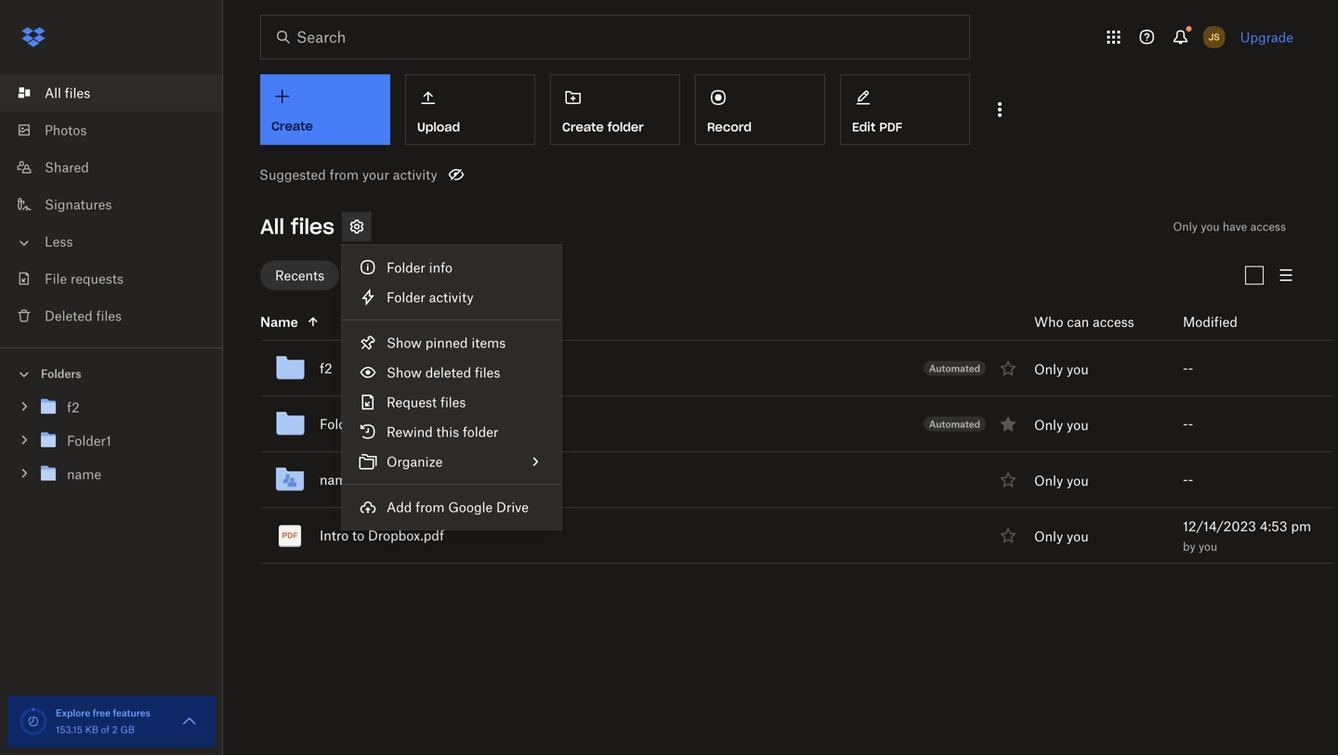 Task type: locate. For each thing, give the bounding box(es) containing it.
folder inside folder activity menu item
[[387, 289, 426, 305]]

all files list item
[[0, 74, 223, 112]]

table
[[234, 304, 1334, 564]]

153.15
[[56, 724, 83, 736]]

0 vertical spatial add to starred image
[[997, 469, 1019, 491]]

-
[[1183, 361, 1188, 376], [1188, 361, 1193, 376], [1183, 416, 1188, 432], [1188, 416, 1193, 432], [1183, 472, 1188, 488], [1188, 472, 1193, 488]]

from right the add
[[416, 500, 445, 515]]

1 vertical spatial show
[[387, 365, 422, 381]]

folder inside folder info menu item
[[387, 260, 426, 276]]

files up rewind this folder menu item
[[440, 394, 466, 410]]

1 automated from the top
[[929, 363, 980, 374]]

you inside name name, modified 12/7/2023 2:26 pm, element
[[1067, 473, 1089, 489]]

only for folder1
[[1034, 417, 1063, 433]]

f2
[[320, 361, 332, 376]]

activity down folder info menu item
[[429, 289, 474, 305]]

show inside menu item
[[387, 335, 422, 351]]

show
[[387, 335, 422, 351], [387, 365, 422, 381]]

name folder1, modified 11/16/2023 2:30 pm, element
[[260, 397, 1334, 453]]

1 horizontal spatial access
[[1251, 220, 1286, 234]]

3 only you from the top
[[1034, 473, 1089, 489]]

all
[[45, 85, 61, 101], [260, 214, 284, 240]]

you inside name f2, modified 11/20/2023 11:54 am, element
[[1067, 361, 1089, 377]]

only inside name folder1, modified 11/16/2023 2:30 pm, element
[[1034, 417, 1063, 433]]

1 folder from the top
[[387, 260, 426, 276]]

only you inside name folder1, modified 11/16/2023 2:30 pm, element
[[1034, 417, 1089, 433]]

suggested
[[259, 167, 326, 183]]

2 automated from the top
[[929, 418, 980, 430]]

list
[[0, 63, 223, 348]]

only for f2
[[1034, 361, 1063, 377]]

starred button
[[347, 261, 423, 290]]

gb
[[120, 724, 135, 736]]

only inside name intro to dropbox.pdf, modified 12/14/2023 4:53 pm, element
[[1034, 529, 1063, 544]]

2 -- from the top
[[1183, 416, 1193, 432]]

0 vertical spatial automated
[[929, 363, 980, 374]]

starred
[[362, 268, 409, 283]]

only you button for intro to dropbox.pdf
[[1034, 526, 1089, 547]]

signatures
[[45, 197, 112, 212]]

all files inside 'list item'
[[45, 85, 90, 101]]

1 vertical spatial folder
[[463, 424, 498, 440]]

1 vertical spatial from
[[416, 500, 445, 515]]

recents button
[[260, 261, 339, 290]]

0 vertical spatial from
[[330, 167, 359, 183]]

folder info menu item
[[342, 253, 561, 283]]

show left the pinned
[[387, 335, 422, 351]]

0 horizontal spatial from
[[330, 167, 359, 183]]

automated inside name folder1, modified 11/16/2023 2:30 pm, element
[[929, 418, 980, 430]]

your
[[362, 167, 389, 183]]

organize menu item
[[342, 447, 561, 477]]

1 vertical spatial folder
[[387, 289, 426, 305]]

1 only you button from the top
[[1034, 359, 1089, 380]]

request files menu item
[[342, 388, 561, 417]]

3 -- from the top
[[1183, 472, 1193, 488]]

folder right this
[[463, 424, 498, 440]]

photos link
[[15, 112, 223, 149]]

1 add to starred image from the top
[[997, 469, 1019, 491]]

from
[[330, 167, 359, 183], [416, 500, 445, 515]]

1 vertical spatial activity
[[429, 289, 474, 305]]

-- inside name name, modified 12/7/2023 2:26 pm, element
[[1183, 472, 1193, 488]]

dropbox image
[[15, 19, 52, 56]]

files down items
[[475, 365, 500, 381]]

folder right create
[[608, 119, 644, 135]]

only you for folder1
[[1034, 417, 1089, 433]]

items
[[471, 335, 506, 351]]

all files up the photos
[[45, 85, 90, 101]]

only you button for folder1
[[1034, 415, 1089, 435]]

you
[[1201, 220, 1220, 234], [1067, 361, 1089, 377], [1067, 417, 1089, 433], [1067, 473, 1089, 489], [1067, 529, 1089, 544], [1199, 540, 1218, 554]]

0 horizontal spatial folder
[[463, 424, 498, 440]]

folder down the starred
[[387, 289, 426, 305]]

add to starred image inside name name, modified 12/7/2023 2:26 pm, element
[[997, 469, 1019, 491]]

show pinned items menu item
[[342, 328, 561, 358]]

add
[[387, 500, 412, 515]]

add from google drive menu item
[[342, 493, 561, 522]]

1 horizontal spatial folder
[[608, 119, 644, 135]]

files
[[65, 85, 90, 101], [291, 214, 334, 240], [96, 308, 122, 324], [475, 365, 500, 381], [440, 394, 466, 410]]

1 vertical spatial add to starred image
[[997, 525, 1019, 547]]

12/14/2023
[[1183, 519, 1256, 534]]

only you button inside name f2, modified 11/20/2023 11:54 am, element
[[1034, 359, 1089, 380]]

you inside name folder1, modified 11/16/2023 2:30 pm, element
[[1067, 417, 1089, 433]]

activity right your
[[393, 167, 437, 183]]

all files up recents button
[[260, 214, 334, 240]]

1 vertical spatial access
[[1093, 314, 1134, 330]]

-- for folder1
[[1183, 416, 1193, 432]]

2 folder from the top
[[387, 289, 426, 305]]

1 vertical spatial all files
[[260, 214, 334, 240]]

from left your
[[330, 167, 359, 183]]

show for show deleted files
[[387, 365, 422, 381]]

add to starred image
[[997, 469, 1019, 491], [997, 525, 1019, 547]]

edit pdf button
[[840, 74, 970, 145]]

file
[[45, 271, 67, 287]]

show inside 'menu item'
[[387, 365, 422, 381]]

only
[[1173, 220, 1198, 234], [1034, 361, 1063, 377], [1034, 417, 1063, 433], [1034, 473, 1063, 489], [1034, 529, 1063, 544]]

menu
[[342, 245, 561, 530]]

add to starred image for name
[[997, 469, 1019, 491]]

folder
[[387, 260, 426, 276], [387, 289, 426, 305]]

intro to dropbox.pdf link
[[320, 525, 444, 547]]

group
[[0, 387, 223, 505]]

to
[[352, 528, 364, 544]]

all files
[[45, 85, 90, 101], [260, 214, 334, 240]]

1 horizontal spatial all files
[[260, 214, 334, 240]]

files down file requests link
[[96, 308, 122, 324]]

0 vertical spatial show
[[387, 335, 422, 351]]

folder
[[608, 119, 644, 135], [463, 424, 498, 440]]

0 vertical spatial --
[[1183, 361, 1193, 376]]

you for intro to dropbox.pdf
[[1067, 529, 1089, 544]]

1 horizontal spatial all
[[260, 214, 284, 240]]

folder activity
[[387, 289, 474, 305]]

only you button inside name folder1, modified 11/16/2023 2:30 pm, element
[[1034, 415, 1089, 435]]

1 vertical spatial all
[[260, 214, 284, 240]]

only you button inside name name, modified 12/7/2023 2:26 pm, element
[[1034, 471, 1089, 491]]

all inside 'list item'
[[45, 85, 61, 101]]

files for deleted files link
[[96, 308, 122, 324]]

only you inside name intro to dropbox.pdf, modified 12/14/2023 4:53 pm, element
[[1034, 529, 1089, 544]]

automated
[[929, 363, 980, 374], [929, 418, 980, 430]]

2 only you button from the top
[[1034, 415, 1089, 435]]

automated left the remove from starred image
[[929, 418, 980, 430]]

only you
[[1034, 361, 1089, 377], [1034, 417, 1089, 433], [1034, 473, 1089, 489], [1034, 529, 1089, 544]]

0 vertical spatial folder
[[387, 260, 426, 276]]

recents
[[275, 268, 325, 283]]

record
[[707, 119, 752, 135]]

access right can
[[1093, 314, 1134, 330]]

only you inside name f2, modified 11/20/2023 11:54 am, element
[[1034, 361, 1089, 377]]

folder info
[[387, 260, 452, 276]]

deleted files link
[[15, 297, 223, 335]]

folder left info
[[387, 260, 426, 276]]

12/14/2023 4:53 pm by you
[[1183, 519, 1311, 554]]

automated for folder1
[[929, 418, 980, 430]]

only you inside name name, modified 12/7/2023 2:26 pm, element
[[1034, 473, 1089, 489]]

1 vertical spatial --
[[1183, 416, 1193, 432]]

free
[[93, 708, 111, 719]]

0 horizontal spatial all files
[[45, 85, 90, 101]]

edit
[[852, 119, 876, 135]]

folder1 link
[[320, 413, 364, 435]]

3 only you button from the top
[[1034, 471, 1089, 491]]

add to starred image for intro to dropbox.pdf
[[997, 525, 1019, 547]]

show up request
[[387, 365, 422, 381]]

add to starred image
[[997, 357, 1019, 380]]

name button
[[260, 311, 989, 333]]

0 vertical spatial folder
[[608, 119, 644, 135]]

4 only you button from the top
[[1034, 526, 1089, 547]]

access right have
[[1251, 220, 1286, 234]]

folder inside menu item
[[463, 424, 498, 440]]

2 add to starred image from the top
[[997, 525, 1019, 547]]

0 vertical spatial all
[[45, 85, 61, 101]]

requests
[[71, 271, 124, 287]]

show pinned items
[[387, 335, 506, 351]]

0 vertical spatial access
[[1251, 220, 1286, 234]]

list containing all files
[[0, 63, 223, 348]]

-- for f2
[[1183, 361, 1193, 376]]

from for google
[[416, 500, 445, 515]]

you inside 12/14/2023 4:53 pm by you
[[1199, 540, 1218, 554]]

1 only you from the top
[[1034, 361, 1089, 377]]

4:53
[[1260, 519, 1288, 534]]

of
[[101, 724, 110, 736]]

from inside menu item
[[416, 500, 445, 515]]

1 show from the top
[[387, 335, 422, 351]]

all up the photos
[[45, 85, 61, 101]]

show for show pinned items
[[387, 335, 422, 351]]

2 only you from the top
[[1034, 417, 1089, 433]]

0 horizontal spatial all
[[45, 85, 61, 101]]

rewind this folder menu item
[[342, 417, 561, 447]]

files inside menu item
[[440, 394, 466, 410]]

-- inside name f2, modified 11/20/2023 11:54 am, element
[[1183, 361, 1193, 376]]

only for intro to dropbox.pdf
[[1034, 529, 1063, 544]]

add to starred image inside name intro to dropbox.pdf, modified 12/14/2023 4:53 pm, element
[[997, 525, 1019, 547]]

all files link
[[15, 74, 223, 112]]

--
[[1183, 361, 1193, 376], [1183, 416, 1193, 432], [1183, 472, 1193, 488]]

folder for folder info
[[387, 260, 426, 276]]

access
[[1251, 220, 1286, 234], [1093, 314, 1134, 330]]

automated inside name f2, modified 11/20/2023 11:54 am, element
[[929, 363, 980, 374]]

2 show from the top
[[387, 365, 422, 381]]

all down suggested
[[260, 214, 284, 240]]

show deleted files menu item
[[342, 358, 561, 388]]

4 only you from the top
[[1034, 529, 1089, 544]]

automated left add to starred icon
[[929, 363, 980, 374]]

files up the photos
[[65, 85, 90, 101]]

1 horizontal spatial from
[[416, 500, 445, 515]]

only you button
[[1034, 359, 1089, 380], [1034, 415, 1089, 435], [1034, 471, 1089, 491], [1034, 526, 1089, 547]]

-- inside name folder1, modified 11/16/2023 2:30 pm, element
[[1183, 416, 1193, 432]]

only you button inside name intro to dropbox.pdf, modified 12/14/2023 4:53 pm, element
[[1034, 526, 1089, 547]]

0 vertical spatial all files
[[45, 85, 90, 101]]

2 vertical spatial --
[[1183, 472, 1193, 488]]

only inside name f2, modified 11/20/2023 11:54 am, element
[[1034, 361, 1063, 377]]

only for name
[[1034, 473, 1063, 489]]

name
[[260, 314, 298, 330]]

intro to dropbox.pdf
[[320, 528, 444, 544]]

only inside name name, modified 12/7/2023 2:26 pm, element
[[1034, 473, 1063, 489]]

1 vertical spatial automated
[[929, 418, 980, 430]]

files inside 'list item'
[[65, 85, 90, 101]]

can
[[1067, 314, 1089, 330]]

from for your
[[330, 167, 359, 183]]

1 -- from the top
[[1183, 361, 1193, 376]]



Task type: describe. For each thing, give the bounding box(es) containing it.
only you button for f2
[[1034, 359, 1089, 380]]

automated for f2
[[929, 363, 980, 374]]

remove from starred image
[[997, 413, 1019, 435]]

shared
[[45, 159, 89, 175]]

show deleted files
[[387, 365, 500, 381]]

rewind this folder
[[387, 424, 498, 440]]

name link
[[320, 469, 354, 491]]

pinned
[[425, 335, 468, 351]]

kb
[[85, 724, 98, 736]]

only you for f2
[[1034, 361, 1089, 377]]

2
[[112, 724, 118, 736]]

features
[[113, 708, 150, 719]]

create folder
[[562, 119, 644, 135]]

have
[[1223, 220, 1248, 234]]

less image
[[15, 234, 33, 252]]

google
[[448, 500, 493, 515]]

upgrade
[[1240, 29, 1294, 45]]

shared link
[[15, 149, 223, 186]]

drive
[[496, 500, 529, 515]]

organize
[[387, 454, 443, 470]]

create folder button
[[550, 74, 680, 145]]

-- for name
[[1183, 472, 1193, 488]]

add from google drive
[[387, 500, 529, 515]]

you for name
[[1067, 473, 1089, 489]]

pdf
[[879, 119, 902, 135]]

this
[[436, 424, 459, 440]]

deleted
[[45, 308, 93, 324]]

less
[[45, 234, 73, 250]]

suggested from your activity
[[259, 167, 437, 183]]

who can access
[[1034, 314, 1134, 330]]

name name, modified 12/7/2023 2:26 pm, element
[[260, 453, 1334, 508]]

files inside 'menu item'
[[475, 365, 500, 381]]

explore
[[56, 708, 90, 719]]

signatures link
[[15, 186, 223, 223]]

folder1
[[320, 416, 364, 432]]

only you for intro to dropbox.pdf
[[1034, 529, 1089, 544]]

folder activity menu item
[[342, 283, 561, 312]]

modified button
[[1183, 311, 1286, 333]]

folders button
[[0, 360, 223, 387]]

record button
[[695, 74, 825, 145]]

file requests
[[45, 271, 124, 287]]

only you button for name
[[1034, 471, 1089, 491]]

name intro to dropbox.pdf, modified 12/14/2023 4:53 pm, element
[[260, 508, 1334, 564]]

request files
[[387, 394, 466, 410]]

deleted
[[425, 365, 471, 381]]

only you for name
[[1034, 473, 1089, 489]]

files for request files menu item
[[440, 394, 466, 410]]

who
[[1034, 314, 1064, 330]]

file requests link
[[15, 260, 223, 297]]

dropbox.pdf
[[368, 528, 444, 544]]

you for f2
[[1067, 361, 1089, 377]]

rewind
[[387, 424, 433, 440]]

f2 link
[[320, 357, 332, 380]]

0 vertical spatial activity
[[393, 167, 437, 183]]

folder inside button
[[608, 119, 644, 135]]

deleted files
[[45, 308, 122, 324]]

folders
[[41, 367, 81, 381]]

intro
[[320, 528, 349, 544]]

files for "all files" link
[[65, 85, 90, 101]]

upgrade link
[[1240, 29, 1294, 45]]

table containing name
[[234, 304, 1334, 564]]

pm
[[1291, 519, 1311, 534]]

edit pdf
[[852, 119, 902, 135]]

photos
[[45, 122, 87, 138]]

request
[[387, 394, 437, 410]]

name f2, modified 11/20/2023 11:54 am, element
[[260, 341, 1334, 397]]

0 horizontal spatial access
[[1093, 314, 1134, 330]]

info
[[429, 260, 452, 276]]

quota usage element
[[19, 707, 48, 737]]

activity inside menu item
[[429, 289, 474, 305]]

create
[[562, 119, 604, 135]]

explore free features 153.15 kb of 2 gb
[[56, 708, 150, 736]]

files left folder settings image
[[291, 214, 334, 240]]

you for folder1
[[1067, 417, 1089, 433]]

menu containing folder info
[[342, 245, 561, 530]]

by
[[1183, 540, 1196, 554]]

only you have access
[[1173, 220, 1286, 234]]

modified
[[1183, 314, 1238, 330]]

folder for folder activity
[[387, 289, 426, 305]]

folder settings image
[[346, 216, 368, 238]]

name
[[320, 472, 354, 488]]



Task type: vqa. For each thing, say whether or not it's contained in the screenshot.
the Only you
yes



